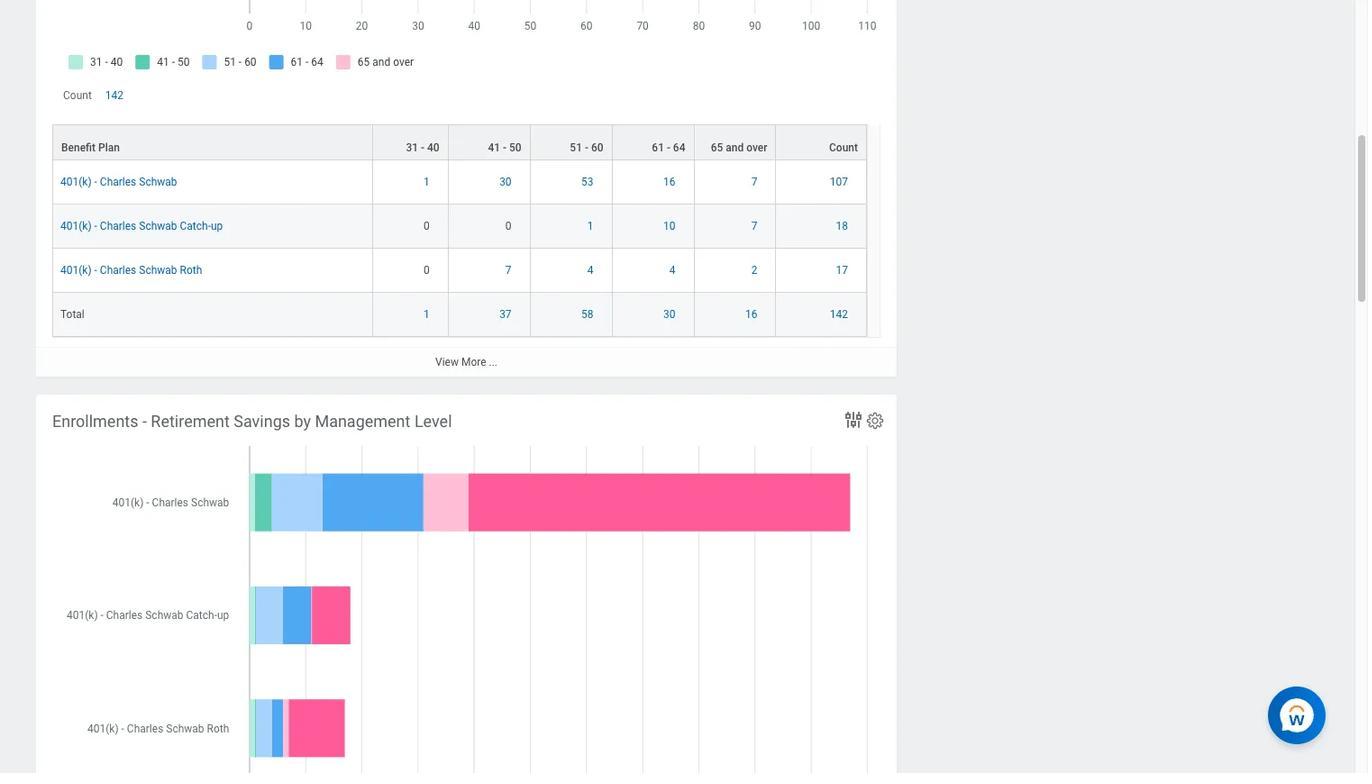 Task type: locate. For each thing, give the bounding box(es) containing it.
107 button
[[830, 175, 851, 190]]

schwab inside 'link'
[[139, 220, 177, 233]]

1 horizontal spatial count
[[830, 142, 858, 154]]

401(k) inside 401(k) - charles schwab link
[[60, 176, 92, 189]]

401(k) inside 401(k) - charles schwab catch-up 'link'
[[60, 220, 92, 233]]

0 horizontal spatial 142 button
[[105, 88, 126, 103]]

401(k) down 401(k) - charles schwab
[[60, 220, 92, 233]]

count
[[63, 89, 92, 102], [830, 142, 858, 154]]

2 vertical spatial 1
[[424, 309, 430, 321]]

more
[[462, 356, 486, 369]]

3 charles from the top
[[100, 264, 136, 277]]

1 horizontal spatial 4
[[670, 264, 676, 277]]

1 vertical spatial 30
[[664, 309, 676, 321]]

401(k) inside 401(k) - charles schwab roth link
[[60, 264, 92, 277]]

0 vertical spatial 30 button
[[500, 175, 515, 190]]

7 for 18
[[752, 220, 758, 233]]

schwab
[[139, 176, 177, 189], [139, 220, 177, 233], [139, 264, 177, 277]]

0 horizontal spatial 30
[[500, 176, 512, 189]]

1 row from the top
[[52, 125, 867, 161]]

142
[[105, 89, 124, 102], [830, 309, 848, 321]]

1 button down "31 - 40"
[[424, 175, 432, 190]]

- for 31 - 40
[[421, 142, 425, 154]]

and
[[726, 142, 744, 154]]

16 down 61 - 64
[[664, 176, 676, 189]]

16 for 16 button to the left
[[664, 176, 676, 189]]

- down benefit plan
[[94, 176, 97, 189]]

charles inside 'link'
[[100, 220, 136, 233]]

- inside popup button
[[667, 142, 671, 154]]

enrollments
[[52, 412, 138, 431]]

2 schwab from the top
[[139, 220, 177, 233]]

row
[[52, 125, 867, 161], [52, 161, 867, 205], [52, 205, 867, 249], [52, 249, 867, 293], [52, 293, 867, 337]]

benefit plan
[[61, 142, 120, 154]]

4 button down 10 button
[[670, 264, 679, 278]]

51
[[570, 142, 582, 154]]

0 horizontal spatial 142
[[105, 89, 124, 102]]

0 horizontal spatial 16
[[664, 176, 676, 189]]

7 down over
[[752, 176, 758, 189]]

1 horizontal spatial 142 button
[[830, 308, 851, 322]]

- for enrollments - retirement savings by management level
[[142, 412, 147, 431]]

- down 401(k) - charles schwab catch-up
[[94, 264, 97, 277]]

charles
[[100, 176, 136, 189], [100, 220, 136, 233], [100, 264, 136, 277]]

18
[[836, 220, 848, 233]]

- for 401(k) - charles schwab catch-up
[[94, 220, 97, 233]]

65 and over button
[[695, 126, 776, 160]]

1 4 button from the left
[[588, 264, 597, 278]]

61 - 64 button
[[613, 126, 694, 160]]

by
[[294, 412, 311, 431]]

5 row from the top
[[52, 293, 867, 337]]

over
[[747, 142, 768, 154]]

2 vertical spatial 401(k)
[[60, 264, 92, 277]]

7 up the 37 button
[[506, 264, 512, 277]]

charles for 401(k) - charles schwab
[[100, 176, 136, 189]]

row containing benefit plan
[[52, 125, 867, 161]]

count inside 'popup button'
[[830, 142, 858, 154]]

1 vertical spatial schwab
[[139, 220, 177, 233]]

7 for 107
[[752, 176, 758, 189]]

142 button down 17
[[830, 308, 851, 322]]

0 horizontal spatial count
[[63, 89, 92, 102]]

0 vertical spatial 142 button
[[105, 88, 126, 103]]

2 4 button from the left
[[670, 264, 679, 278]]

65 and over
[[711, 142, 768, 154]]

configure enrollments - retirement savings by management level image
[[866, 411, 885, 431]]

50
[[509, 142, 522, 154]]

30 button
[[500, 175, 515, 190], [664, 308, 679, 322]]

16 button
[[664, 175, 679, 190], [746, 308, 761, 322]]

0 for 0
[[424, 220, 430, 233]]

4 up 58 button
[[588, 264, 594, 277]]

401(k) down benefit
[[60, 176, 92, 189]]

1 horizontal spatial 30
[[664, 309, 676, 321]]

401(k) - charles schwab link
[[60, 172, 177, 189]]

1 vertical spatial 401(k)
[[60, 220, 92, 233]]

1 up view more ... link at the top of the page
[[424, 309, 430, 321]]

catch-
[[180, 220, 211, 233]]

- left 50
[[503, 142, 507, 154]]

enrollments - retirement savings by age group element
[[36, 0, 897, 377]]

total
[[60, 309, 85, 321]]

1 vertical spatial count
[[830, 142, 858, 154]]

4
[[588, 264, 594, 277], [670, 264, 676, 277]]

401(k)
[[60, 176, 92, 189], [60, 220, 92, 233], [60, 264, 92, 277]]

37 button
[[500, 308, 515, 322]]

401(k) - charles schwab
[[60, 176, 177, 189]]

51 - 60 button
[[531, 126, 612, 160]]

schwab for catch-
[[139, 220, 177, 233]]

plan
[[98, 142, 120, 154]]

1 vertical spatial 16
[[746, 309, 758, 321]]

1 down 53 button
[[588, 220, 594, 233]]

4 button
[[588, 264, 597, 278], [670, 264, 679, 278]]

401(k) up the 'total' element
[[60, 264, 92, 277]]

4 button up 58 button
[[588, 264, 597, 278]]

401(k) - charles schwab catch-up link
[[60, 217, 223, 233]]

16 button down 2
[[746, 308, 761, 322]]

- left 40
[[421, 142, 425, 154]]

30
[[500, 176, 512, 189], [664, 309, 676, 321]]

1 button down 53 button
[[588, 219, 597, 234]]

61
[[652, 142, 664, 154]]

1 vertical spatial charles
[[100, 220, 136, 233]]

roth
[[180, 264, 202, 277]]

401(k) for 401(k) - charles schwab
[[60, 176, 92, 189]]

view more ... link
[[36, 347, 897, 377]]

- down 401(k) - charles schwab
[[94, 220, 97, 233]]

7 button up the 37 button
[[506, 264, 515, 278]]

schwab left catch-
[[139, 220, 177, 233]]

1 horizontal spatial 16
[[746, 309, 758, 321]]

charles down 401(k) - charles schwab
[[100, 220, 136, 233]]

3 401(k) from the top
[[60, 264, 92, 277]]

1 vertical spatial 16 button
[[746, 308, 761, 322]]

2 vertical spatial 1 button
[[424, 308, 432, 322]]

30 button right 58 button
[[664, 308, 679, 322]]

1 button
[[424, 175, 432, 190], [588, 219, 597, 234], [424, 308, 432, 322]]

0 horizontal spatial 4
[[588, 264, 594, 277]]

4 row from the top
[[52, 249, 867, 293]]

142 button
[[105, 88, 126, 103], [830, 308, 851, 322]]

- left 60
[[585, 142, 589, 154]]

16 down 2
[[746, 309, 758, 321]]

2 vertical spatial schwab
[[139, 264, 177, 277]]

1 401(k) from the top
[[60, 176, 92, 189]]

configure and view chart data image
[[843, 409, 865, 431]]

401(k) - charles schwab catch-up
[[60, 220, 223, 233]]

row containing 401(k) - charles schwab catch-up
[[52, 205, 867, 249]]

31 - 40 button
[[374, 126, 448, 160]]

1 horizontal spatial 4 button
[[670, 264, 679, 278]]

1 down "31 - 40"
[[424, 176, 430, 189]]

3 row from the top
[[52, 205, 867, 249]]

107
[[830, 176, 848, 189]]

30 down 41 - 50
[[500, 176, 512, 189]]

0 button
[[424, 219, 432, 234], [506, 219, 515, 234], [424, 264, 432, 278]]

4 down 10 button
[[670, 264, 676, 277]]

1 button for 30
[[424, 175, 432, 190]]

0 vertical spatial count
[[63, 89, 92, 102]]

0 vertical spatial 1
[[424, 176, 430, 189]]

0 vertical spatial 16 button
[[664, 175, 679, 190]]

- inside "element"
[[142, 412, 147, 431]]

142 up plan
[[105, 89, 124, 102]]

count up 107 button
[[830, 142, 858, 154]]

1 vertical spatial 7
[[752, 220, 758, 233]]

1 schwab from the top
[[139, 176, 177, 189]]

count up benefit
[[63, 89, 92, 102]]

30 button down 41 - 50
[[500, 175, 515, 190]]

2 row from the top
[[52, 161, 867, 205]]

schwab left roth
[[139, 264, 177, 277]]

charles down plan
[[100, 176, 136, 189]]

-
[[421, 142, 425, 154], [503, 142, 507, 154], [585, 142, 589, 154], [667, 142, 671, 154], [94, 176, 97, 189], [94, 220, 97, 233], [94, 264, 97, 277], [142, 412, 147, 431]]

7 button
[[752, 175, 761, 190], [752, 219, 761, 234], [506, 264, 515, 278]]

0 vertical spatial 7
[[752, 176, 758, 189]]

2 vertical spatial charles
[[100, 264, 136, 277]]

- for 41 - 50
[[503, 142, 507, 154]]

41 - 50 button
[[449, 126, 530, 160]]

401(k) - charles schwab roth link
[[60, 261, 202, 277]]

0 horizontal spatial 30 button
[[500, 175, 515, 190]]

142 button up plan
[[105, 88, 126, 103]]

1
[[424, 176, 430, 189], [588, 220, 594, 233], [424, 309, 430, 321]]

0 vertical spatial 1 button
[[424, 175, 432, 190]]

401(k) - charles schwab roth
[[60, 264, 202, 277]]

- inside 'link'
[[94, 220, 97, 233]]

view more ...
[[436, 356, 498, 369]]

1 vertical spatial 30 button
[[664, 308, 679, 322]]

7
[[752, 176, 758, 189], [752, 220, 758, 233], [506, 264, 512, 277]]

0 vertical spatial schwab
[[139, 176, 177, 189]]

count button
[[777, 126, 867, 160]]

142 down 17
[[830, 309, 848, 321]]

1 button for 37
[[424, 308, 432, 322]]

0 vertical spatial 142
[[105, 89, 124, 102]]

0
[[424, 220, 430, 233], [506, 220, 512, 233], [424, 264, 430, 277]]

schwab up 401(k) - charles schwab catch-up 'link'
[[139, 176, 177, 189]]

2 401(k) from the top
[[60, 220, 92, 233]]

7 up 2
[[752, 220, 758, 233]]

0 horizontal spatial 4 button
[[588, 264, 597, 278]]

17
[[836, 264, 848, 277]]

41 - 50
[[488, 142, 522, 154]]

2 charles from the top
[[100, 220, 136, 233]]

charles down 401(k) - charles schwab catch-up
[[100, 264, 136, 277]]

3 schwab from the top
[[139, 264, 177, 277]]

1 button up view more ... link at the top of the page
[[424, 308, 432, 322]]

management
[[315, 412, 411, 431]]

51 - 60
[[570, 142, 604, 154]]

16 button down 61 - 64
[[664, 175, 679, 190]]

30 right 58 button
[[664, 309, 676, 321]]

0 vertical spatial 401(k)
[[60, 176, 92, 189]]

1 charles from the top
[[100, 176, 136, 189]]

1 horizontal spatial 142
[[830, 309, 848, 321]]

row containing 401(k) - charles schwab roth
[[52, 249, 867, 293]]

enrollments - retirement savings by management level
[[52, 412, 452, 431]]

1 vertical spatial 7 button
[[752, 219, 761, 234]]

7 button up 2
[[752, 219, 761, 234]]

16 for the right 16 button
[[746, 309, 758, 321]]

- left 64
[[667, 142, 671, 154]]

...
[[489, 356, 498, 369]]

65
[[711, 142, 723, 154]]

0 vertical spatial charles
[[100, 176, 136, 189]]

charles for 401(k) - charles schwab catch-up
[[100, 220, 136, 233]]

7 button down over
[[752, 175, 761, 190]]

0 vertical spatial 16
[[664, 176, 676, 189]]

53 button
[[582, 175, 597, 190]]

0 vertical spatial 7 button
[[752, 175, 761, 190]]

1 for 30
[[424, 176, 430, 189]]

40
[[427, 142, 440, 154]]

- left 'retirement'
[[142, 412, 147, 431]]

16
[[664, 176, 676, 189], [746, 309, 758, 321]]



Task type: describe. For each thing, give the bounding box(es) containing it.
row containing total
[[52, 293, 867, 337]]

1 vertical spatial 142 button
[[830, 308, 851, 322]]

- for 401(k) - charles schwab roth
[[94, 264, 97, 277]]

0 for 7
[[424, 264, 430, 277]]

64
[[673, 142, 686, 154]]

31 - 40
[[406, 142, 440, 154]]

401(k) for 401(k) - charles schwab catch-up
[[60, 220, 92, 233]]

savings
[[234, 412, 290, 431]]

- for 51 - 60
[[585, 142, 589, 154]]

7 button for 18
[[752, 219, 761, 234]]

2 vertical spatial 7
[[506, 264, 512, 277]]

0 vertical spatial 30
[[500, 176, 512, 189]]

total element
[[60, 305, 85, 321]]

401(k) for 401(k) - charles schwab roth
[[60, 264, 92, 277]]

- for 401(k) - charles schwab
[[94, 176, 97, 189]]

10 button
[[664, 219, 679, 234]]

53
[[582, 176, 594, 189]]

schwab for roth
[[139, 264, 177, 277]]

7 button for 107
[[752, 175, 761, 190]]

1 vertical spatial 142
[[830, 309, 848, 321]]

1 4 from the left
[[588, 264, 594, 277]]

37
[[500, 309, 512, 321]]

view
[[436, 356, 459, 369]]

benefit
[[61, 142, 96, 154]]

charles for 401(k) - charles schwab roth
[[100, 264, 136, 277]]

2 vertical spatial 7 button
[[506, 264, 515, 278]]

0 button for 0
[[424, 219, 432, 234]]

up
[[211, 220, 223, 233]]

benefit plan button
[[53, 126, 373, 160]]

1 vertical spatial 1
[[588, 220, 594, 233]]

enrollments - retirement savings by management level element
[[36, 395, 897, 774]]

2
[[752, 264, 758, 277]]

row containing 401(k) - charles schwab
[[52, 161, 867, 205]]

0 button for 7
[[424, 264, 432, 278]]

60
[[591, 142, 604, 154]]

17 button
[[836, 264, 851, 278]]

31
[[406, 142, 418, 154]]

1 vertical spatial 1 button
[[588, 219, 597, 234]]

58
[[582, 309, 594, 321]]

18 button
[[836, 219, 851, 234]]

2 4 from the left
[[670, 264, 676, 277]]

1 for 37
[[424, 309, 430, 321]]

- for 61 - 64
[[667, 142, 671, 154]]

61 - 64
[[652, 142, 686, 154]]

10
[[664, 220, 676, 233]]

41
[[488, 142, 500, 154]]

2 button
[[752, 264, 761, 278]]

retirement
[[151, 412, 230, 431]]

58 button
[[582, 308, 597, 322]]

1 horizontal spatial 30 button
[[664, 308, 679, 322]]

0 horizontal spatial 16 button
[[664, 175, 679, 190]]

1 horizontal spatial 16 button
[[746, 308, 761, 322]]

level
[[415, 412, 452, 431]]



Task type: vqa. For each thing, say whether or not it's contained in the screenshot.
related actions 'icon'
no



